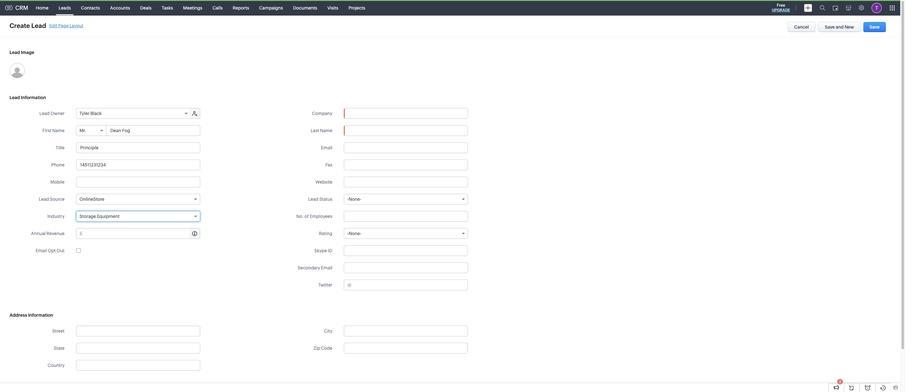 Task type: describe. For each thing, give the bounding box(es) containing it.
Mr. field
[[76, 126, 106, 136]]

code
[[321, 346, 332, 351]]

meetings
[[183, 5, 202, 10]]

leads link
[[54, 0, 76, 15]]

home link
[[31, 0, 54, 15]]

$
[[80, 231, 82, 237]]

lead image
[[10, 50, 34, 55]]

-none- for lead status
[[347, 197, 361, 202]]

id
[[328, 249, 332, 254]]

Tyler Black field
[[76, 109, 190, 119]]

annual revenue
[[31, 231, 65, 237]]

status
[[319, 197, 332, 202]]

address
[[10, 313, 27, 318]]

OnlineStore field
[[76, 194, 200, 205]]

employees
[[310, 214, 332, 219]]

none- for rating
[[349, 231, 361, 237]]

-none- for rating
[[347, 231, 361, 237]]

lead source
[[39, 197, 65, 202]]

storage
[[80, 214, 96, 219]]

first name
[[42, 128, 65, 133]]

zip code
[[314, 346, 332, 351]]

edit
[[49, 23, 57, 28]]

visits
[[327, 5, 338, 10]]

city
[[324, 329, 332, 334]]

annual
[[31, 231, 46, 237]]

owner
[[50, 111, 65, 116]]

search element
[[816, 0, 829, 16]]

tyler black
[[80, 111, 102, 116]]

name for first name
[[52, 128, 65, 133]]

out
[[57, 249, 65, 254]]

crm
[[15, 4, 28, 11]]

zip
[[314, 346, 320, 351]]

2 vertical spatial email
[[321, 266, 332, 271]]

create menu image
[[804, 4, 812, 12]]

save and new button
[[818, 22, 861, 32]]

skype id
[[314, 249, 332, 254]]

free
[[777, 3, 785, 8]]

meetings link
[[178, 0, 207, 15]]

crm link
[[5, 4, 28, 11]]

reports
[[233, 5, 249, 10]]

@
[[347, 283, 351, 288]]

save for save
[[870, 25, 880, 30]]

visits link
[[322, 0, 343, 15]]

last
[[311, 128, 319, 133]]

lead owner
[[39, 111, 65, 116]]

leads
[[59, 5, 71, 10]]

equipment
[[97, 214, 120, 219]]

upgrade
[[772, 8, 790, 12]]

phone
[[51, 163, 65, 168]]

rating
[[319, 231, 332, 237]]

2
[[839, 380, 841, 384]]

name for last name
[[320, 128, 332, 133]]

storage equipment
[[80, 214, 120, 219]]

projects link
[[343, 0, 370, 15]]

tasks
[[162, 5, 173, 10]]

create menu element
[[800, 0, 816, 15]]

no.
[[296, 214, 304, 219]]

black
[[90, 111, 102, 116]]

and
[[836, 25, 844, 30]]

address information
[[10, 313, 53, 318]]

image image
[[10, 63, 25, 78]]

onlinestore
[[80, 197, 104, 202]]

lead information
[[10, 95, 46, 100]]

contacts
[[81, 5, 100, 10]]

-none- field for rating
[[344, 229, 468, 239]]

lead for lead status
[[308, 197, 318, 202]]

reports link
[[228, 0, 254, 15]]

last name
[[311, 128, 332, 133]]

website
[[316, 180, 332, 185]]

opt
[[48, 249, 56, 254]]

industry
[[47, 214, 65, 219]]

tasks link
[[157, 0, 178, 15]]

secondary email
[[298, 266, 332, 271]]



Task type: vqa. For each thing, say whether or not it's contained in the screenshot.
THE LEOTA DILLIARD (SAMPLE)
no



Task type: locate. For each thing, give the bounding box(es) containing it.
calls
[[213, 5, 223, 10]]

1 vertical spatial -
[[347, 231, 349, 237]]

Storage Equipment field
[[76, 211, 200, 222]]

profile image
[[872, 3, 882, 13]]

0 vertical spatial -none- field
[[344, 194, 468, 205]]

campaigns
[[259, 5, 283, 10]]

create lead edit page layout
[[10, 22, 83, 29]]

lead for lead image
[[10, 50, 20, 55]]

documents
[[293, 5, 317, 10]]

information up the 'lead owner'
[[21, 95, 46, 100]]

title
[[56, 145, 65, 151]]

create
[[10, 22, 30, 29]]

1 none- from the top
[[349, 197, 361, 202]]

1 -none- from the top
[[347, 197, 361, 202]]

0 vertical spatial -
[[347, 197, 349, 202]]

street
[[52, 329, 65, 334]]

mobile
[[50, 180, 65, 185]]

accounts
[[110, 5, 130, 10]]

1 vertical spatial -none-
[[347, 231, 361, 237]]

lead status
[[308, 197, 332, 202]]

1 vertical spatial none-
[[349, 231, 361, 237]]

1 vertical spatial -none- field
[[344, 229, 468, 239]]

country
[[48, 364, 65, 369]]

documents link
[[288, 0, 322, 15]]

save button
[[863, 22, 886, 32]]

-None- field
[[344, 194, 468, 205], [344, 229, 468, 239]]

1 horizontal spatial name
[[320, 128, 332, 133]]

1 save from the left
[[825, 25, 835, 30]]

lead
[[31, 22, 46, 29], [10, 50, 20, 55], [10, 95, 20, 100], [39, 111, 50, 116], [39, 197, 49, 202], [308, 197, 318, 202]]

email opt out
[[36, 249, 65, 254]]

accounts link
[[105, 0, 135, 15]]

fax
[[325, 163, 332, 168]]

2 -none- from the top
[[347, 231, 361, 237]]

email up fax
[[321, 145, 332, 151]]

lead left edit
[[31, 22, 46, 29]]

none- for lead status
[[349, 197, 361, 202]]

lead left owner
[[39, 111, 50, 116]]

free upgrade
[[772, 3, 790, 12]]

revenue
[[46, 231, 65, 237]]

cancel
[[794, 25, 809, 30]]

none-
[[349, 197, 361, 202], [349, 231, 361, 237]]

page
[[58, 23, 69, 28]]

lead left status
[[308, 197, 318, 202]]

save
[[825, 25, 835, 30], [870, 25, 880, 30]]

save down 'profile' image
[[870, 25, 880, 30]]

projects
[[348, 5, 365, 10]]

save left and
[[825, 25, 835, 30]]

email left opt
[[36, 249, 47, 254]]

-
[[347, 197, 349, 202], [347, 231, 349, 237]]

no. of employees
[[296, 214, 332, 219]]

email for email
[[321, 145, 332, 151]]

lead left source
[[39, 197, 49, 202]]

1 - from the top
[[347, 197, 349, 202]]

1 vertical spatial email
[[36, 249, 47, 254]]

2 none- from the top
[[349, 231, 361, 237]]

lead left image
[[10, 50, 20, 55]]

email for email opt out
[[36, 249, 47, 254]]

0 vertical spatial none-
[[349, 197, 361, 202]]

image
[[21, 50, 34, 55]]

None text field
[[344, 125, 468, 136], [76, 143, 200, 153], [76, 160, 200, 171], [76, 177, 200, 188], [344, 177, 468, 188], [83, 229, 200, 239], [344, 263, 468, 274], [352, 280, 468, 291], [344, 326, 468, 337], [344, 125, 468, 136], [76, 143, 200, 153], [76, 160, 200, 171], [76, 177, 200, 188], [344, 177, 468, 188], [83, 229, 200, 239], [344, 263, 468, 274], [352, 280, 468, 291], [344, 326, 468, 337]]

2 -none- field from the top
[[344, 229, 468, 239]]

tyler
[[80, 111, 89, 116]]

state
[[54, 346, 65, 351]]

2 save from the left
[[870, 25, 880, 30]]

calendar image
[[833, 5, 838, 10]]

email up twitter
[[321, 266, 332, 271]]

name right last
[[320, 128, 332, 133]]

twitter
[[318, 283, 332, 288]]

- for rating
[[347, 231, 349, 237]]

email
[[321, 145, 332, 151], [36, 249, 47, 254], [321, 266, 332, 271]]

0 vertical spatial -none-
[[347, 197, 361, 202]]

profile element
[[868, 0, 886, 15]]

- for lead status
[[347, 197, 349, 202]]

information
[[21, 95, 46, 100], [28, 313, 53, 318]]

save inside button
[[825, 25, 835, 30]]

calls link
[[207, 0, 228, 15]]

edit page layout link
[[49, 23, 83, 28]]

None text field
[[344, 109, 468, 119], [107, 126, 200, 136], [344, 143, 468, 153], [344, 160, 468, 171], [344, 211, 468, 222], [344, 246, 468, 257], [76, 326, 200, 337], [76, 343, 200, 354], [344, 343, 468, 354], [76, 361, 200, 371], [344, 109, 468, 119], [107, 126, 200, 136], [344, 143, 468, 153], [344, 160, 468, 171], [344, 211, 468, 222], [344, 246, 468, 257], [76, 326, 200, 337], [76, 343, 200, 354], [344, 343, 468, 354], [76, 361, 200, 371]]

-none- field for lead status
[[344, 194, 468, 205]]

first
[[42, 128, 51, 133]]

information for lead information
[[21, 95, 46, 100]]

deals
[[140, 5, 152, 10]]

- right rating
[[347, 231, 349, 237]]

information right address
[[28, 313, 53, 318]]

company
[[312, 111, 332, 116]]

campaigns link
[[254, 0, 288, 15]]

2 - from the top
[[347, 231, 349, 237]]

lead for lead information
[[10, 95, 20, 100]]

layout
[[69, 23, 83, 28]]

information for address information
[[28, 313, 53, 318]]

skype
[[314, 249, 327, 254]]

name
[[52, 128, 65, 133], [320, 128, 332, 133]]

contacts link
[[76, 0, 105, 15]]

mr.
[[80, 128, 86, 133]]

-none- right rating
[[347, 231, 361, 237]]

new
[[845, 25, 854, 30]]

search image
[[820, 5, 825, 11]]

name right first
[[52, 128, 65, 133]]

lead down image
[[10, 95, 20, 100]]

-none- right status
[[347, 197, 361, 202]]

save for save and new
[[825, 25, 835, 30]]

lead for lead owner
[[39, 111, 50, 116]]

0 horizontal spatial save
[[825, 25, 835, 30]]

- right status
[[347, 197, 349, 202]]

of
[[305, 214, 309, 219]]

none- right rating
[[349, 231, 361, 237]]

0 vertical spatial information
[[21, 95, 46, 100]]

cancel button
[[787, 22, 816, 32]]

home
[[36, 5, 48, 10]]

secondary
[[298, 266, 320, 271]]

source
[[50, 197, 65, 202]]

0 horizontal spatial name
[[52, 128, 65, 133]]

1 vertical spatial information
[[28, 313, 53, 318]]

None field
[[344, 109, 468, 119], [76, 361, 200, 371], [344, 109, 468, 119], [76, 361, 200, 371]]

0 vertical spatial email
[[321, 145, 332, 151]]

1 name from the left
[[52, 128, 65, 133]]

2 name from the left
[[320, 128, 332, 133]]

-none-
[[347, 197, 361, 202], [347, 231, 361, 237]]

1 horizontal spatial save
[[870, 25, 880, 30]]

save inside button
[[870, 25, 880, 30]]

lead for lead source
[[39, 197, 49, 202]]

save and new
[[825, 25, 854, 30]]

1 -none- field from the top
[[344, 194, 468, 205]]

none- right status
[[349, 197, 361, 202]]

deals link
[[135, 0, 157, 15]]



